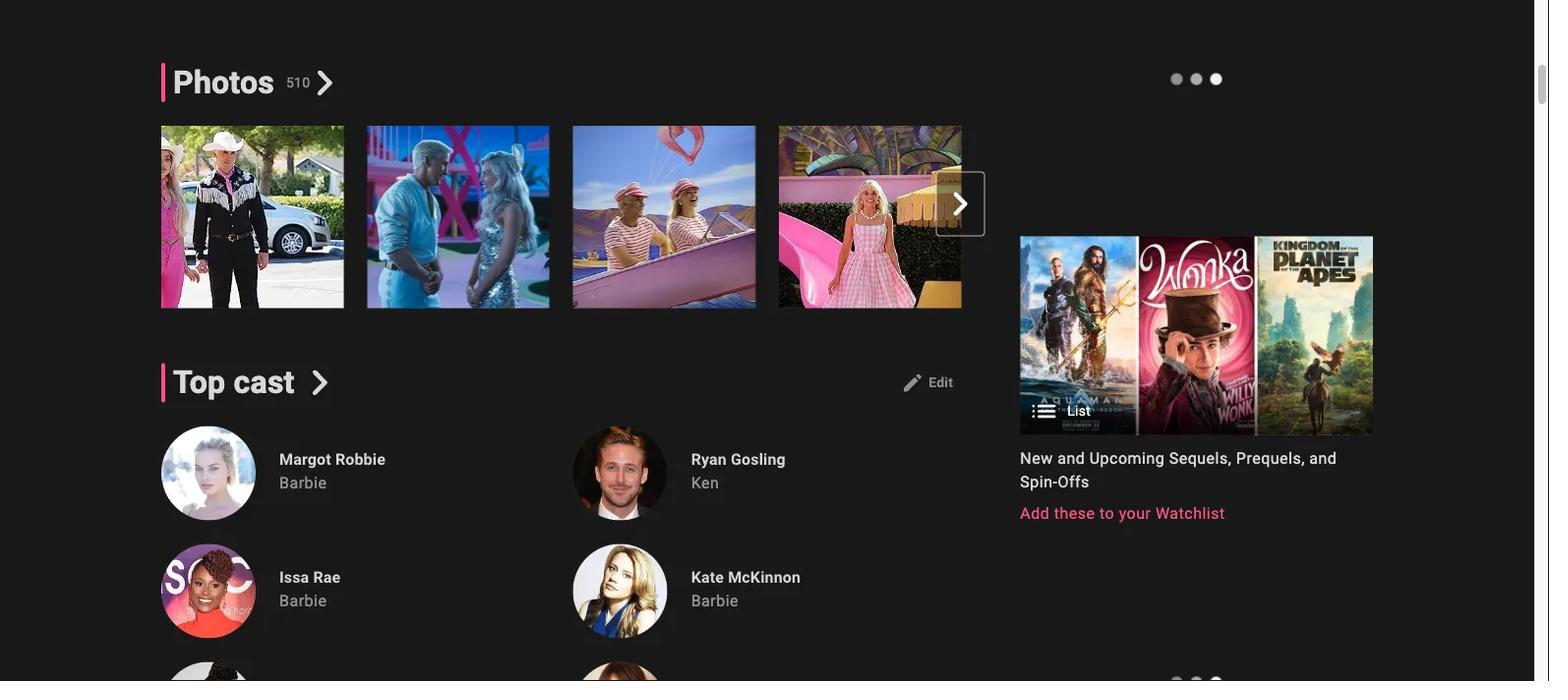 Task type: locate. For each thing, give the bounding box(es) containing it.
margot robbie image
[[161, 426, 256, 521]]

barbie
[[279, 474, 327, 493], [279, 592, 327, 611], [691, 592, 739, 611]]

ryan gosling ken
[[691, 451, 786, 493]]

emma mackey image
[[573, 663, 668, 682]]

barbie down margot at the left bottom of the page
[[279, 474, 327, 493]]

barbie link down kate in the left bottom of the page
[[691, 592, 739, 611]]

alexandra shipp image
[[161, 663, 256, 682]]

510
[[286, 74, 310, 91]]

barbie for kate
[[691, 592, 739, 611]]

top cast link
[[161, 364, 333, 403]]

group
[[138, 126, 1168, 308], [1021, 237, 1374, 526]]

issa rae image
[[161, 545, 256, 639]]

barbie down kate in the left bottom of the page
[[691, 592, 739, 611]]

photos
[[173, 64, 274, 101]]

top cast
[[173, 364, 295, 401]]

1 horizontal spatial and
[[1310, 450, 1338, 468]]

production art image
[[1021, 237, 1374, 435]]

1 horizontal spatial chevron right inline image
[[949, 192, 973, 216]]

chevron right inline image
[[307, 371, 333, 396]]

0 horizontal spatial chevron right inline image
[[312, 70, 337, 95]]

ryan
[[691, 451, 727, 469]]

and right prequels,
[[1310, 450, 1338, 468]]

barbie link for margot
[[279, 474, 327, 493]]

new
[[1021, 450, 1054, 468]]

barbie link down the issa rae link
[[279, 592, 327, 611]]

barbie inside issa rae barbie
[[279, 592, 327, 611]]

offs
[[1058, 473, 1090, 492]]

mckinnon
[[728, 569, 801, 587]]

margot robbie in barbie (2023) image
[[779, 126, 962, 308]]

issa rae barbie
[[279, 569, 341, 611]]

edit image
[[901, 371, 925, 395]]

add
[[1021, 505, 1050, 523]]

1 ryan gosling and margot robbie in barbie (2023) image from the left
[[161, 126, 344, 308]]

chevron right inline image
[[312, 70, 337, 95], [949, 192, 973, 216]]

add these to your watchlist
[[1021, 505, 1226, 523]]

barbie link
[[279, 474, 327, 493], [279, 592, 327, 611], [691, 592, 739, 611]]

edit
[[929, 375, 954, 391]]

barbie link down margot at the left bottom of the page
[[279, 474, 327, 493]]

kate mckinnon image
[[573, 545, 668, 639]]

and
[[1058, 450, 1086, 468], [1310, 450, 1338, 468]]

barbie inside kate mckinnon barbie
[[691, 592, 739, 611]]

1 vertical spatial chevron right inline image
[[949, 192, 973, 216]]

rae
[[313, 569, 341, 587]]

barbie down the issa rae link
[[279, 592, 327, 611]]

ryan gosling and margot robbie in barbie (2023) image
[[161, 126, 344, 308], [367, 126, 550, 308], [573, 126, 756, 308], [985, 126, 1168, 308]]

barbie inside margot robbie barbie
[[279, 474, 327, 493]]

0 horizontal spatial and
[[1058, 450, 1086, 468]]

upcoming
[[1090, 450, 1165, 468]]

top
[[173, 364, 226, 401]]

ryan gosling link
[[691, 450, 786, 470]]

and up offs
[[1058, 450, 1086, 468]]

your
[[1119, 505, 1152, 523]]

kate mckinnon barbie
[[691, 569, 801, 611]]

prequels,
[[1237, 450, 1306, 468]]



Task type: vqa. For each thing, say whether or not it's contained in the screenshot.
Sci-
no



Task type: describe. For each thing, give the bounding box(es) containing it.
to
[[1100, 505, 1115, 523]]

sequels,
[[1170, 450, 1232, 468]]

ken
[[691, 474, 720, 493]]

these
[[1055, 505, 1096, 523]]

barbie for issa
[[279, 592, 327, 611]]

barbie for margot
[[279, 474, 327, 493]]

margot robbie barbie
[[279, 451, 386, 493]]

margot
[[279, 451, 331, 469]]

margot robbie link
[[279, 450, 386, 470]]

gosling
[[731, 451, 786, 469]]

ryan gosling image
[[573, 426, 668, 521]]

4 ryan gosling and margot robbie in barbie (2023) image from the left
[[985, 126, 1168, 308]]

issa
[[279, 569, 309, 587]]

list
[[1068, 403, 1091, 419]]

issa rae link
[[279, 568, 341, 588]]

watchlist
[[1156, 505, 1226, 523]]

barbie link for issa
[[279, 592, 327, 611]]

kate mckinnon link
[[691, 568, 801, 588]]

add these to your watchlist button
[[1021, 502, 1226, 526]]

3 ryan gosling and margot robbie in barbie (2023) image from the left
[[573, 126, 756, 308]]

new and upcoming sequels, prequels, and spin-offs link
[[1021, 447, 1374, 494]]

list group
[[1021, 237, 1374, 435]]

spin-
[[1021, 473, 1058, 492]]

2 ryan gosling and margot robbie in barbie (2023) image from the left
[[367, 126, 550, 308]]

new and upcoming sequels, prequels, and spin-offs
[[1021, 450, 1338, 492]]

kate
[[691, 569, 724, 587]]

robbie
[[335, 451, 386, 469]]

cast
[[234, 364, 295, 401]]

group containing new and upcoming sequels, prequels, and spin-offs
[[1021, 237, 1374, 526]]

1 and from the left
[[1058, 450, 1086, 468]]

list link
[[1021, 237, 1374, 435]]

barbie link for kate
[[691, 592, 739, 611]]

2 and from the left
[[1310, 450, 1338, 468]]

ken link
[[691, 474, 720, 493]]

0 vertical spatial chevron right inline image
[[312, 70, 337, 95]]

edit button
[[894, 367, 962, 399]]



